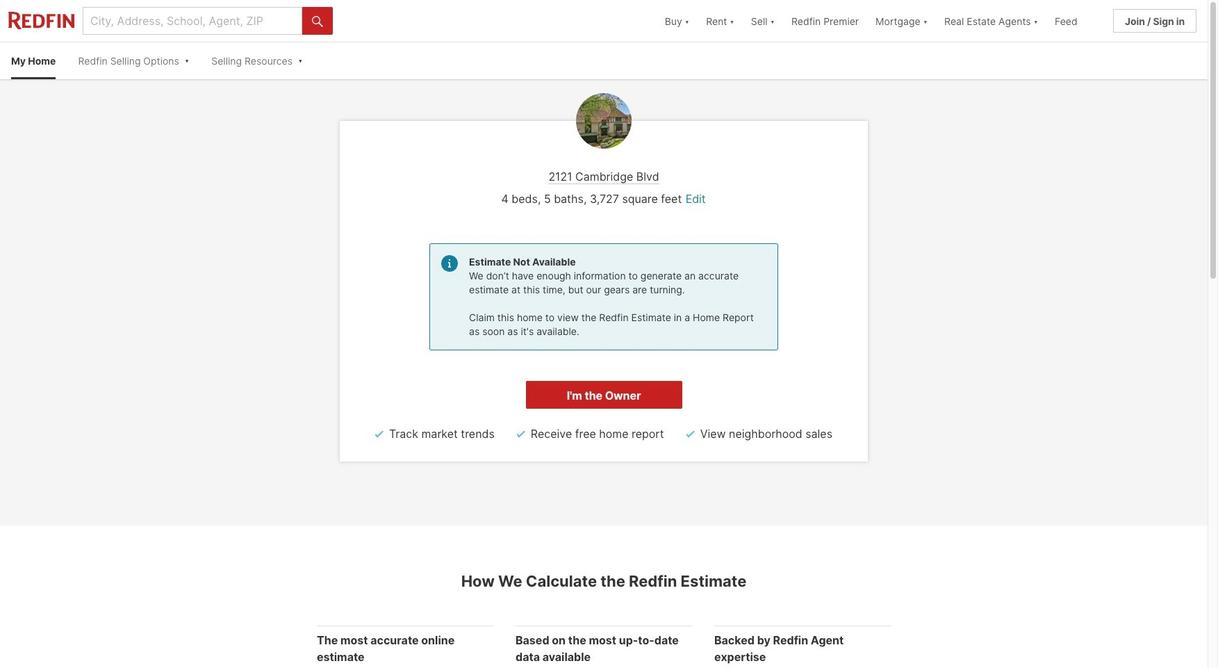 Task type: describe. For each thing, give the bounding box(es) containing it.
City, Address, School, Agent, ZIP search field
[[83, 7, 302, 35]]

submit search image
[[312, 16, 323, 27]]



Task type: locate. For each thing, give the bounding box(es) containing it.
section
[[430, 243, 779, 350]]



Task type: vqa. For each thing, say whether or not it's contained in the screenshot.
2 bed (5)
no



